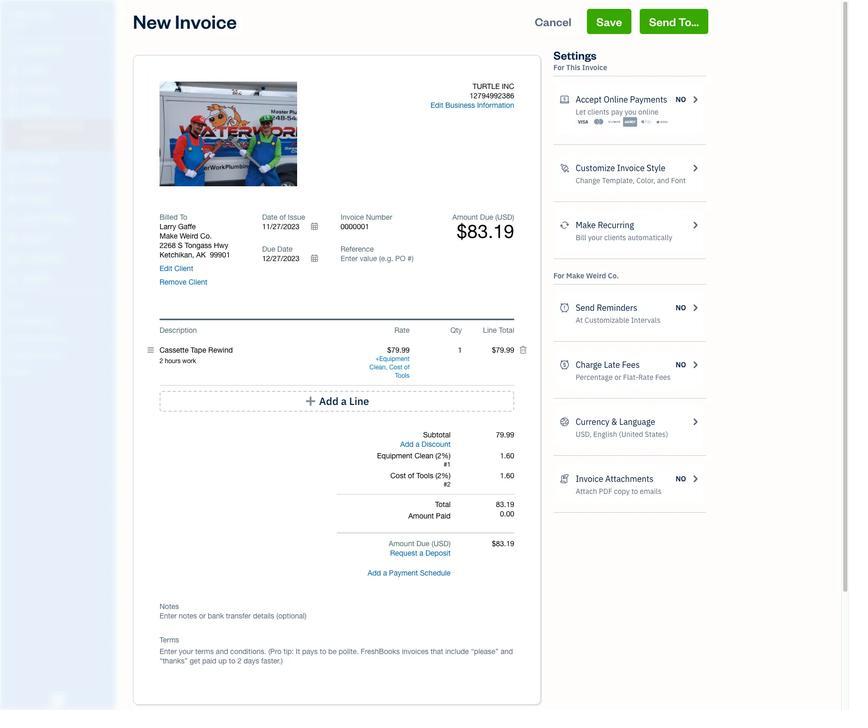 Task type: locate. For each thing, give the bounding box(es) containing it.
0 vertical spatial inc
[[40, 9, 55, 20]]

tools inside , cost of tools
[[395, 372, 410, 379]]

tools down equipment clean
[[395, 372, 410, 379]]

online
[[604, 94, 628, 105]]

1 chevronright image from the top
[[691, 359, 700, 371]]

invoice
[[175, 9, 237, 33], [582, 63, 608, 72], [617, 163, 645, 173], [341, 213, 364, 221], [576, 474, 604, 484]]

number
[[366, 213, 392, 221]]

2268
[[160, 241, 176, 250]]

1 vertical spatial tools
[[417, 472, 434, 480]]

0 vertical spatial turtle
[[8, 9, 38, 20]]

customizable
[[585, 316, 630, 325]]

1 horizontal spatial (
[[496, 213, 497, 221]]

money image
[[7, 234, 19, 244]]

turtle inside "turtle inc owner"
[[8, 9, 38, 20]]

no for accept online payments
[[676, 95, 687, 104]]

1 horizontal spatial send
[[649, 14, 676, 29]]

larry
[[160, 222, 176, 231]]

1 horizontal spatial line
[[483, 326, 497, 334]]

you
[[625, 107, 637, 117]]

this
[[567, 63, 581, 72]]

equipment inside subtotal add a discount equipment clean (2%) # 1 cost of tools (2%) # 2
[[377, 452, 413, 460]]

no for invoice attachments
[[676, 474, 687, 484]]

add inside add a payment schedule dropdown button
[[368, 569, 381, 577]]

2 horizontal spatial due
[[480, 213, 493, 221]]

inc inside turtle inc 12794992386 edit business information
[[502, 82, 515, 91]]

2 horizontal spatial add
[[400, 440, 414, 449]]

clean inside equipment clean
[[370, 364, 386, 371]]

date
[[262, 213, 278, 221], [277, 245, 293, 253]]

add left payment
[[368, 569, 381, 577]]

Notes text field
[[160, 611, 515, 621]]

chevronright image for &
[[691, 416, 700, 428]]

( inside amount due ( usd ) $83.19
[[496, 213, 497, 221]]

make inside billed to larry gaffe make weird co. 2268 s tongass hwy ketchikan, ak  99901 edit client remove client
[[160, 232, 178, 240]]

1 horizontal spatial usd
[[497, 213, 513, 221]]

0 vertical spatial send
[[649, 14, 676, 29]]

co. up tongass at the top left
[[200, 232, 212, 240]]

co. up reminders
[[608, 271, 619, 281]]

0 vertical spatial tools
[[395, 372, 410, 379]]

currency & language
[[576, 417, 656, 427]]

cost inside , cost of tools
[[389, 364, 403, 371]]

1 horizontal spatial due
[[417, 540, 430, 548]]

line up line total (usd) text field at the right top
[[483, 326, 497, 334]]

client
[[174, 264, 193, 273], [189, 278, 208, 286]]

1 vertical spatial amount
[[408, 512, 434, 520]]

send inside button
[[649, 14, 676, 29]]

0 vertical spatial fees
[[622, 360, 640, 370]]

add a line button
[[160, 391, 515, 412]]

0 horizontal spatial turtle
[[8, 9, 38, 20]]

tools
[[395, 372, 410, 379], [417, 472, 434, 480]]

1 vertical spatial usd
[[434, 540, 449, 548]]

1 vertical spatial date
[[277, 245, 293, 253]]

0 vertical spatial #
[[444, 461, 447, 468]]

1 vertical spatial (2%)
[[436, 472, 451, 480]]

0 horizontal spatial fees
[[622, 360, 640, 370]]

invoice number
[[341, 213, 392, 221]]

) left the refresh icon
[[513, 213, 515, 221]]

1 vertical spatial 1.60
[[500, 472, 515, 480]]

0 vertical spatial for
[[554, 63, 565, 72]]

estimate image
[[7, 85, 19, 96]]

1.60 up the 83.19
[[500, 472, 515, 480]]

total up line total (usd) text field at the right top
[[499, 326, 515, 334]]

0 vertical spatial chevronright image
[[691, 359, 700, 371]]

date inside due date 12/27/2023
[[277, 245, 293, 253]]

due
[[480, 213, 493, 221], [262, 245, 275, 253], [417, 540, 430, 548]]

clean down add a discount button
[[415, 452, 434, 460]]

add a payment schedule button
[[348, 568, 451, 578]]

usd inside amount due ( usd ) $83.19
[[497, 213, 513, 221]]

( inside the amount due ( usd ) request a deposit
[[432, 540, 434, 548]]

weird up send reminders
[[586, 271, 607, 281]]

1 horizontal spatial )
[[513, 213, 515, 221]]

make
[[576, 220, 596, 230], [160, 232, 178, 240], [567, 271, 585, 281]]

copy
[[614, 487, 630, 496]]

no for send reminders
[[676, 303, 687, 312]]

$83.19
[[457, 220, 515, 242], [492, 540, 515, 548]]

chevronright image for charge late fees
[[691, 359, 700, 371]]

clients down recurring
[[605, 233, 626, 242]]

1 horizontal spatial turtle
[[473, 82, 500, 91]]

team members image
[[8, 317, 112, 326]]

0 vertical spatial rate
[[395, 326, 410, 334]]

line
[[483, 326, 497, 334], [349, 395, 369, 408]]

save
[[597, 14, 622, 29]]

0.00
[[500, 510, 515, 518]]

1 horizontal spatial co.
[[608, 271, 619, 281]]

0 horizontal spatial (
[[432, 540, 434, 548]]

line total
[[483, 326, 515, 334]]

edit left business
[[431, 101, 444, 109]]

pdf
[[599, 487, 613, 496]]

0 horizontal spatial tools
[[395, 372, 410, 379]]

1 vertical spatial chevronright image
[[691, 473, 700, 485]]

4 no from the top
[[676, 474, 687, 484]]

1 vertical spatial make
[[160, 232, 178, 240]]

total up paid
[[435, 500, 451, 509]]

edit
[[431, 101, 444, 109], [160, 264, 172, 273]]

# down 1
[[444, 481, 447, 488]]

1.60 down the 79.99
[[500, 452, 515, 460]]

1 horizontal spatial inc
[[502, 82, 515, 91]]

1 vertical spatial for
[[554, 271, 565, 281]]

a right the plus icon on the bottom
[[341, 395, 347, 408]]

0 horizontal spatial inc
[[40, 9, 55, 20]]

a inside the amount due ( usd ) request a deposit
[[420, 549, 424, 557]]

cost down add a discount button
[[391, 472, 406, 480]]

payment
[[389, 569, 418, 577]]

a inside subtotal add a discount equipment clean (2%) # 1 cost of tools (2%) # 2
[[416, 440, 420, 449]]

2 chevronright image from the top
[[691, 162, 700, 174]]

rate
[[395, 326, 410, 334], [639, 373, 654, 382]]

1 vertical spatial inc
[[502, 82, 515, 91]]

2 vertical spatial add
[[368, 569, 381, 577]]

99901
[[210, 251, 230, 259]]

2 chevronright image from the top
[[691, 473, 700, 485]]

0 vertical spatial equipment
[[379, 355, 410, 363]]

due inside amount due ( usd ) $83.19
[[480, 213, 493, 221]]

for
[[554, 63, 565, 72], [554, 271, 565, 281]]

fees right flat- on the bottom of the page
[[656, 373, 671, 382]]

0 horizontal spatial line
[[349, 395, 369, 408]]

cancel
[[535, 14, 572, 29]]

equipment
[[379, 355, 410, 363], [377, 452, 413, 460]]

apps image
[[8, 300, 112, 309]]

subtotal
[[423, 431, 451, 439]]

date up issue date in mm/dd/yyyy format text box
[[262, 213, 278, 221]]

2 vertical spatial due
[[417, 540, 430, 548]]

turtle for turtle inc 12794992386 edit business information
[[473, 82, 500, 91]]

Enter an Item Name text field
[[160, 345, 357, 355]]

inc inside "turtle inc owner"
[[40, 9, 55, 20]]

send reminders
[[576, 303, 638, 313]]

0 vertical spatial of
[[280, 213, 286, 221]]

fees
[[622, 360, 640, 370], [656, 373, 671, 382]]

edit inside billed to larry gaffe make weird co. 2268 s tongass hwy ketchikan, ak  99901 edit client remove client
[[160, 264, 172, 273]]

for left this
[[554, 63, 565, 72]]

chevronright image for invoice
[[691, 162, 700, 174]]

1 # from the top
[[444, 461, 447, 468]]

0 horizontal spatial )
[[449, 540, 451, 548]]

1 vertical spatial clean
[[415, 452, 434, 460]]

) inside the amount due ( usd ) request a deposit
[[449, 540, 451, 548]]

add inside add a line 'button'
[[319, 395, 339, 408]]

dashboard image
[[7, 46, 19, 56]]

add left discount
[[400, 440, 414, 449]]

Item Quantity text field
[[447, 346, 462, 354]]

of down item rate (usd) text box
[[404, 364, 410, 371]]

2 vertical spatial of
[[408, 472, 414, 480]]

amount inside amount due ( usd ) $83.19
[[453, 213, 478, 221]]

delete image
[[204, 129, 254, 140]]

0 vertical spatial cost
[[389, 364, 403, 371]]

#
[[444, 461, 447, 468], [444, 481, 447, 488]]

fees up flat- on the bottom of the page
[[622, 360, 640, 370]]

1 horizontal spatial clean
[[415, 452, 434, 460]]

hwy
[[214, 241, 228, 250]]

1 for from the top
[[554, 63, 565, 72]]

cost right ,
[[389, 364, 403, 371]]

let
[[576, 107, 586, 117]]

2 for from the top
[[554, 271, 565, 281]]

deposit
[[426, 549, 451, 557]]

chevronright image
[[691, 93, 700, 106], [691, 162, 700, 174], [691, 219, 700, 231], [691, 301, 700, 314], [691, 416, 700, 428]]

clean inside subtotal add a discount equipment clean (2%) # 1 cost of tools (2%) # 2
[[415, 452, 434, 460]]

(
[[496, 213, 497, 221], [432, 540, 434, 548]]

(2%) up 1
[[436, 452, 451, 460]]

items and services image
[[8, 334, 112, 342]]

a left payment
[[383, 569, 387, 577]]

terms
[[160, 636, 179, 644]]

1 vertical spatial of
[[404, 364, 410, 371]]

0 vertical spatial (
[[496, 213, 497, 221]]

cancel button
[[526, 9, 581, 34]]

equipment down add a discount button
[[377, 452, 413, 460]]

co.
[[200, 232, 212, 240], [608, 271, 619, 281]]

2 1.60 from the top
[[500, 472, 515, 480]]

1 vertical spatial fees
[[656, 373, 671, 382]]

inc
[[40, 9, 55, 20], [502, 82, 515, 91]]

rate up item rate (usd) text box
[[395, 326, 410, 334]]

customize
[[576, 163, 615, 173]]

your
[[588, 233, 603, 242]]

1 chevronright image from the top
[[691, 93, 700, 106]]

delete
[[204, 129, 229, 140]]

1 vertical spatial edit
[[160, 264, 172, 273]]

weird inside billed to larry gaffe make weird co. 2268 s tongass hwy ketchikan, ak  99901 edit client remove client
[[180, 232, 198, 240]]

a left discount
[[416, 440, 420, 449]]

2 vertical spatial amount
[[389, 540, 415, 548]]

( for request
[[432, 540, 434, 548]]

1 vertical spatial #
[[444, 481, 447, 488]]

bank connections image
[[8, 351, 112, 359]]

or
[[615, 373, 622, 382]]

add a payment schedule
[[368, 569, 451, 577]]

0 vertical spatial co.
[[200, 232, 212, 240]]

intervals
[[631, 316, 661, 325]]

add for line
[[319, 395, 339, 408]]

settings image
[[8, 367, 112, 376]]

0 vertical spatial usd
[[497, 213, 513, 221]]

line right the plus icon on the bottom
[[349, 395, 369, 408]]

make up "bill"
[[576, 220, 596, 230]]

of inside , cost of tools
[[404, 364, 410, 371]]

0 vertical spatial $83.19
[[457, 220, 515, 242]]

rate right or at the bottom of page
[[639, 373, 654, 382]]

0 vertical spatial )
[[513, 213, 515, 221]]

0 vertical spatial add
[[319, 395, 339, 408]]

add
[[319, 395, 339, 408], [400, 440, 414, 449], [368, 569, 381, 577]]

0 vertical spatial amount
[[453, 213, 478, 221]]

0 horizontal spatial edit
[[160, 264, 172, 273]]

add right the plus icon on the bottom
[[319, 395, 339, 408]]

3 no from the top
[[676, 360, 687, 370]]

83.19
[[496, 500, 515, 509]]

5 chevronright image from the top
[[691, 416, 700, 428]]

1 vertical spatial cost
[[391, 472, 406, 480]]

of down add a discount button
[[408, 472, 414, 480]]

late
[[604, 360, 620, 370]]

+
[[376, 355, 379, 363]]

1 vertical spatial total
[[435, 500, 451, 509]]

1 vertical spatial clients
[[605, 233, 626, 242]]

0 vertical spatial edit
[[431, 101, 444, 109]]

0 horizontal spatial clean
[[370, 364, 386, 371]]

0 horizontal spatial total
[[435, 500, 451, 509]]

turtle inc 12794992386 edit business information
[[431, 82, 515, 109]]

amount inside the amount due ( usd ) request a deposit
[[389, 540, 415, 548]]

send up at
[[576, 303, 595, 313]]

2 no from the top
[[676, 303, 687, 312]]

0 vertical spatial clean
[[370, 364, 386, 371]]

refresh image
[[560, 219, 570, 231]]

visa image
[[576, 117, 590, 127]]

clients down accept
[[588, 107, 610, 117]]

freshbooks image
[[49, 694, 66, 706]]

turtle up 12794992386 on the right of page
[[473, 82, 500, 91]]

make down larry
[[160, 232, 178, 240]]

chevronright image
[[691, 359, 700, 371], [691, 473, 700, 485]]

1 vertical spatial equipment
[[377, 452, 413, 460]]

83.19 0.00
[[496, 500, 515, 518]]

0 vertical spatial weird
[[180, 232, 198, 240]]

0 horizontal spatial add
[[319, 395, 339, 408]]

client up remove client "button"
[[174, 264, 193, 273]]

attach pdf copy to emails
[[576, 487, 662, 496]]

tools down add a discount button
[[417, 472, 434, 480]]

&
[[612, 417, 618, 427]]

1 vertical spatial send
[[576, 303, 595, 313]]

Line Total (USD) text field
[[491, 346, 515, 354]]

mastercard image
[[592, 117, 606, 127]]

1 no from the top
[[676, 95, 687, 104]]

owner
[[8, 21, 28, 29]]

delete line item image
[[519, 345, 528, 355]]

of left 'issue'
[[280, 213, 286, 221]]

due inside the amount due ( usd ) request a deposit
[[417, 540, 430, 548]]

add a line
[[319, 395, 369, 408]]

1 vertical spatial due
[[262, 245, 275, 253]]

1 vertical spatial weird
[[586, 271, 607, 281]]

0 horizontal spatial due
[[262, 245, 275, 253]]

0 vertical spatial (2%)
[[436, 452, 451, 460]]

turtle
[[8, 9, 38, 20], [473, 82, 500, 91]]

3 chevronright image from the top
[[691, 219, 700, 231]]

turtle inc owner
[[8, 9, 55, 29]]

add for payment
[[368, 569, 381, 577]]

customize invoice style
[[576, 163, 666, 173]]

edit up remove
[[160, 264, 172, 273]]

) inside amount due ( usd ) $83.19
[[513, 213, 515, 221]]

1 horizontal spatial tools
[[417, 472, 434, 480]]

turtle up owner at top left
[[8, 9, 38, 20]]

project image
[[7, 194, 19, 205]]

a left deposit
[[420, 549, 424, 557]]

client right remove
[[189, 278, 208, 286]]

american express image
[[624, 117, 638, 127]]

# up 2
[[444, 461, 447, 468]]

equipment down item rate (usd) text box
[[379, 355, 410, 363]]

1 horizontal spatial weird
[[586, 271, 607, 281]]

turtle inside turtle inc 12794992386 edit business information
[[473, 82, 500, 91]]

0 horizontal spatial rate
[[395, 326, 410, 334]]

2 # from the top
[[444, 481, 447, 488]]

timer image
[[7, 214, 19, 225]]

(2%) up 2
[[436, 472, 451, 480]]

1 vertical spatial line
[[349, 395, 369, 408]]

weird down gaffe
[[180, 232, 198, 240]]

0 horizontal spatial co.
[[200, 232, 212, 240]]

1 horizontal spatial add
[[368, 569, 381, 577]]

) up deposit
[[449, 540, 451, 548]]

bill your clients automatically
[[576, 233, 673, 242]]

1 horizontal spatial edit
[[431, 101, 444, 109]]

line inside 'button'
[[349, 395, 369, 408]]

remove
[[160, 278, 187, 286]]

date up 12/27/2023
[[277, 245, 293, 253]]

0 vertical spatial 1.60
[[500, 452, 515, 460]]

0 horizontal spatial usd
[[434, 540, 449, 548]]

invoice image
[[7, 105, 19, 116]]

a
[[341, 395, 347, 408], [416, 440, 420, 449], [420, 549, 424, 557], [383, 569, 387, 577]]

usd inside the amount due ( usd ) request a deposit
[[434, 540, 449, 548]]

make up latereminders icon
[[567, 271, 585, 281]]

0 vertical spatial total
[[499, 326, 515, 334]]

font
[[671, 176, 686, 185]]

send left to...
[[649, 14, 676, 29]]

0 horizontal spatial send
[[576, 303, 595, 313]]

1 horizontal spatial fees
[[656, 373, 671, 382]]

1 vertical spatial )
[[449, 540, 451, 548]]

clients
[[588, 107, 610, 117], [605, 233, 626, 242]]

12794992386
[[470, 92, 515, 100]]

0 horizontal spatial weird
[[180, 232, 198, 240]]

1 vertical spatial (
[[432, 540, 434, 548]]

1 vertical spatial add
[[400, 440, 414, 449]]

clean down +
[[370, 364, 386, 371]]

edit business information button
[[431, 100, 515, 110]]

amount inside total amount paid
[[408, 512, 434, 520]]

turtle for turtle inc owner
[[8, 9, 38, 20]]

0 vertical spatial due
[[480, 213, 493, 221]]

equipment inside equipment clean
[[379, 355, 410, 363]]

for up latereminders icon
[[554, 271, 565, 281]]



Task type: vqa. For each thing, say whether or not it's contained in the screenshot.
1st the 11 from the right
no



Task type: describe. For each thing, give the bounding box(es) containing it.
12/27/2023 button
[[262, 254, 325, 263]]

( for $83.19
[[496, 213, 497, 221]]

online
[[639, 107, 659, 117]]

bars image
[[148, 345, 154, 355]]

usd,
[[576, 430, 592, 439]]

1 1.60 from the top
[[500, 452, 515, 460]]

a inside 'button'
[[341, 395, 347, 408]]

Terms text field
[[160, 647, 515, 666]]

send for send reminders
[[576, 303, 595, 313]]

payments
[[630, 94, 668, 105]]

paintbrush image
[[560, 162, 570, 174]]

cost inside subtotal add a discount equipment clean (2%) # 1 cost of tools (2%) # 2
[[391, 472, 406, 480]]

at customizable intervals
[[576, 316, 661, 325]]

inc for turtle inc owner
[[40, 9, 55, 20]]

tools inside subtotal add a discount equipment clean (2%) # 1 cost of tools (2%) # 2
[[417, 472, 434, 480]]

Issue date in MM/DD/YYYY format text field
[[262, 222, 325, 231]]

amount for request
[[389, 540, 415, 548]]

invoices image
[[560, 473, 570, 485]]

for make weird co.
[[554, 271, 619, 281]]

edit inside turtle inc 12794992386 edit business information
[[431, 101, 444, 109]]

date of issue
[[262, 213, 305, 221]]

billed
[[160, 213, 178, 221]]

remove client button
[[160, 277, 208, 287]]

pay
[[611, 107, 623, 117]]

0 vertical spatial clients
[[588, 107, 610, 117]]

change template, color, and font
[[576, 176, 686, 185]]

a inside dropdown button
[[383, 569, 387, 577]]

no for charge late fees
[[676, 360, 687, 370]]

currency
[[576, 417, 610, 427]]

image
[[231, 129, 254, 140]]

description
[[160, 326, 197, 334]]

amount due ( usd ) request a deposit
[[389, 540, 451, 557]]

chevronright image for recurring
[[691, 219, 700, 231]]

to
[[632, 487, 638, 496]]

accept online payments
[[576, 94, 668, 105]]

usd for request
[[434, 540, 449, 548]]

4 chevronright image from the top
[[691, 301, 700, 314]]

2
[[447, 481, 451, 488]]

apple pay image
[[639, 117, 654, 127]]

total inside total amount paid
[[435, 500, 451, 509]]

invoice inside settings for this invoice
[[582, 63, 608, 72]]

for inside settings for this invoice
[[554, 63, 565, 72]]

latereminders image
[[560, 301, 570, 314]]

total amount paid
[[408, 500, 451, 520]]

send to...
[[649, 14, 699, 29]]

$83.19 inside amount due ( usd ) $83.19
[[457, 220, 515, 242]]

schedule
[[420, 569, 451, 577]]

1 vertical spatial co.
[[608, 271, 619, 281]]

payment image
[[7, 154, 19, 165]]

settings for this invoice
[[554, 48, 608, 72]]

discover image
[[608, 117, 622, 127]]

states)
[[645, 430, 669, 439]]

percentage
[[576, 373, 613, 382]]

at
[[576, 316, 583, 325]]

recurring
[[598, 220, 634, 230]]

to...
[[679, 14, 699, 29]]

business
[[446, 101, 475, 109]]

client image
[[7, 65, 19, 76]]

settings
[[554, 48, 597, 62]]

0 vertical spatial date
[[262, 213, 278, 221]]

Item Rate (USD) text field
[[387, 346, 410, 354]]

notes
[[160, 602, 179, 611]]

usd, english (united states)
[[576, 430, 669, 439]]

information
[[477, 101, 515, 109]]

equipment clean
[[370, 355, 410, 371]]

request a deposit button
[[390, 549, 451, 558]]

plus image
[[305, 396, 317, 407]]

Enter an Item Description text field
[[160, 357, 357, 365]]

percentage or flat-rate fees
[[576, 373, 671, 382]]

(united
[[619, 430, 643, 439]]

send for send to...
[[649, 14, 676, 29]]

charge late fees
[[576, 360, 640, 370]]

chevronright image for invoice attachments
[[691, 473, 700, 485]]

due for request
[[417, 540, 430, 548]]

main element
[[0, 0, 141, 710]]

0 vertical spatial make
[[576, 220, 596, 230]]

emails
[[640, 487, 662, 496]]

request
[[390, 549, 418, 557]]

Reference Number text field
[[341, 254, 415, 263]]

) for request
[[449, 540, 451, 548]]

of inside subtotal add a discount equipment clean (2%) # 1 cost of tools (2%) # 2
[[408, 472, 414, 480]]

gaffe
[[178, 222, 196, 231]]

reference
[[341, 245, 374, 253]]

add inside subtotal add a discount equipment clean (2%) # 1 cost of tools (2%) # 2
[[400, 440, 414, 449]]

1 vertical spatial $83.19
[[492, 540, 515, 548]]

1 horizontal spatial rate
[[639, 373, 654, 382]]

amount for $83.19
[[453, 213, 478, 221]]

language
[[620, 417, 656, 427]]

1 vertical spatial client
[[189, 278, 208, 286]]

new
[[133, 9, 171, 33]]

0 vertical spatial client
[[174, 264, 193, 273]]

2 vertical spatial make
[[567, 271, 585, 281]]

paid
[[436, 512, 451, 520]]

ketchikan,
[[160, 251, 194, 259]]

discount
[[422, 440, 451, 449]]

chart image
[[7, 254, 19, 264]]

) for $83.19
[[513, 213, 515, 221]]

style
[[647, 163, 666, 173]]

invoice attachments
[[576, 474, 654, 484]]

12/27/2023
[[262, 254, 300, 263]]

2 (2%) from the top
[[436, 472, 451, 480]]

co. inside billed to larry gaffe make weird co. 2268 s tongass hwy ketchikan, ak  99901 edit client remove client
[[200, 232, 212, 240]]

0 vertical spatial line
[[483, 326, 497, 334]]

reminders
[[597, 303, 638, 313]]

due inside due date 12/27/2023
[[262, 245, 275, 253]]

usd for $83.19
[[497, 213, 513, 221]]

attachments
[[606, 474, 654, 484]]

, cost of tools
[[386, 364, 410, 379]]

latefees image
[[560, 359, 570, 371]]

amount due ( usd ) $83.19
[[453, 213, 515, 242]]

let clients pay you online
[[576, 107, 659, 117]]

english
[[594, 430, 617, 439]]

template,
[[602, 176, 635, 185]]

make recurring
[[576, 220, 634, 230]]

Enter an Invoice # text field
[[341, 222, 370, 231]]

send to... button
[[640, 9, 709, 34]]

1
[[447, 461, 451, 468]]

due for $83.19
[[480, 213, 493, 221]]

add a discount button
[[400, 440, 451, 449]]

automatically
[[628, 233, 673, 242]]

report image
[[7, 274, 19, 284]]

qty
[[451, 326, 462, 334]]

save button
[[587, 9, 632, 34]]

inc for turtle inc 12794992386 edit business information
[[502, 82, 515, 91]]

bank image
[[655, 117, 669, 127]]

,
[[386, 364, 388, 371]]

accept
[[576, 94, 602, 105]]

due date 12/27/2023
[[262, 245, 300, 263]]

onlinesales image
[[560, 93, 570, 106]]

currencyandlanguage image
[[560, 416, 570, 428]]

attach
[[576, 487, 597, 496]]

1 (2%) from the top
[[436, 452, 451, 460]]

1 horizontal spatial total
[[499, 326, 515, 334]]

charge
[[576, 360, 602, 370]]

flat-
[[623, 373, 639, 382]]

expense image
[[7, 174, 19, 185]]

s
[[178, 241, 183, 250]]

bill
[[576, 233, 587, 242]]

and
[[657, 176, 670, 185]]



